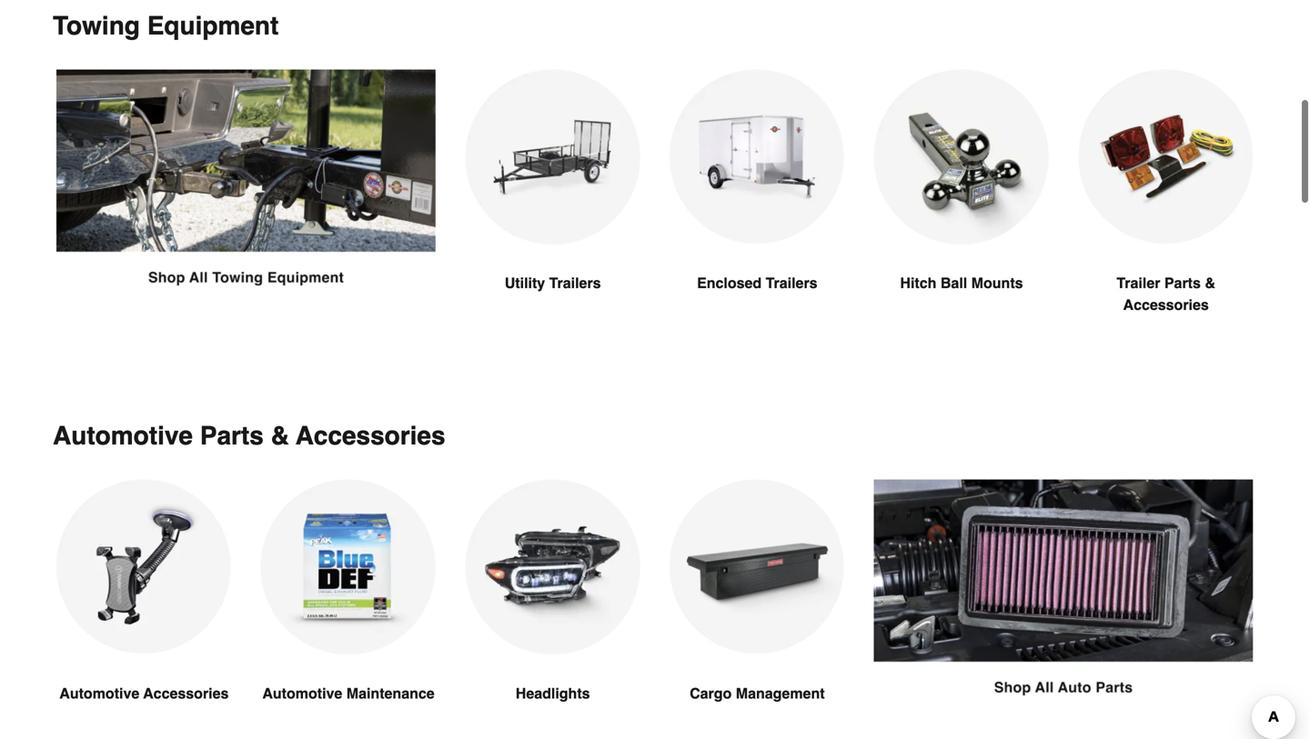 Task type: locate. For each thing, give the bounding box(es) containing it.
parts for trailer
[[1165, 275, 1201, 292]]

automotive for automotive parts & accessories
[[53, 422, 193, 451]]

hitch
[[900, 275, 937, 292]]

&
[[1205, 275, 1216, 292], [271, 422, 289, 451]]

0 horizontal spatial trailers
[[549, 275, 601, 292]]

trailers
[[549, 275, 601, 292], [766, 275, 818, 292]]

utility trailers link
[[465, 70, 641, 338]]

trailers for utility trailers
[[549, 275, 601, 292]]

accessories for automotive parts & accessories
[[296, 422, 445, 451]]

accessories inside trailer parts & accessories
[[1123, 297, 1209, 314]]

0 horizontal spatial parts
[[200, 422, 264, 451]]

hitch ball mounts link
[[874, 70, 1049, 338]]

& inside trailer parts & accessories
[[1205, 275, 1216, 292]]

0 horizontal spatial &
[[271, 422, 289, 451]]

0 vertical spatial parts
[[1165, 275, 1201, 292]]

automotive inside automotive accessories link
[[59, 685, 139, 702]]

parts inside trailer parts & accessories
[[1165, 275, 1201, 292]]

a box of blue def diesel exhaust fluid. image
[[261, 480, 436, 656]]

automotive accessories
[[59, 685, 229, 702]]

1 trailers from the left
[[549, 275, 601, 292]]

2 horizontal spatial accessories
[[1123, 297, 1209, 314]]

towing equipment
[[53, 11, 279, 40]]

1 vertical spatial accessories
[[296, 422, 445, 451]]

trailers for enclosed trailers
[[766, 275, 818, 292]]

0 vertical spatial accessories
[[1123, 297, 1209, 314]]

automotive for automotive accessories
[[59, 685, 139, 702]]

a windshield mount cellphone holder. image
[[56, 480, 232, 655]]

automotive inside automotive maintenance link
[[262, 685, 342, 702]]

a black craftsman crossover truck tool box. image
[[670, 480, 845, 655]]

& for trailer
[[1205, 275, 1216, 292]]

trailers right enclosed
[[766, 275, 818, 292]]

0 vertical spatial &
[[1205, 275, 1216, 292]]

1 horizontal spatial parts
[[1165, 275, 1201, 292]]

1 vertical spatial &
[[271, 422, 289, 451]]

trailers right utility
[[549, 275, 601, 292]]

1 vertical spatial parts
[[200, 422, 264, 451]]

accessories
[[1123, 297, 1209, 314], [296, 422, 445, 451], [143, 685, 229, 702]]

a trailer hitch attaching a trailer to a pickup truck parked on a gravel driveway. image
[[56, 70, 436, 289]]

parts
[[1165, 275, 1201, 292], [200, 422, 264, 451]]

1 horizontal spatial &
[[1205, 275, 1216, 292]]

2 vertical spatial accessories
[[143, 685, 229, 702]]

trailer
[[1117, 275, 1161, 292]]

2 trailers from the left
[[766, 275, 818, 292]]

automotive
[[53, 422, 193, 451], [59, 685, 139, 702], [262, 685, 342, 702]]

1 horizontal spatial accessories
[[296, 422, 445, 451]]

1 horizontal spatial trailers
[[766, 275, 818, 292]]

headlights link
[[465, 480, 641, 740]]

cargo management link
[[670, 480, 845, 740]]



Task type: vqa. For each thing, say whether or not it's contained in the screenshot.
the left String
no



Task type: describe. For each thing, give the bounding box(es) containing it.
a pair of morimoto plug and play toyota headlights. image
[[465, 480, 641, 656]]

ball
[[941, 275, 967, 292]]

& for automotive
[[271, 422, 289, 451]]

equipment
[[147, 11, 279, 40]]

automotive parts & accessories
[[53, 422, 445, 451]]

cargo management
[[690, 685, 825, 702]]

accessories for trailer parts & accessories
[[1123, 297, 1209, 314]]

a reusable air filter. image
[[874, 480, 1254, 699]]

enclosed trailers
[[697, 275, 818, 292]]

enclosed
[[697, 275, 762, 292]]

a black utility trailer with ramp. image
[[465, 70, 641, 246]]

parts for automotive
[[200, 422, 264, 451]]

a trailer hitch triple-ball mount. image
[[874, 70, 1049, 246]]

maintenance
[[346, 685, 435, 702]]

utility trailers
[[505, 275, 601, 292]]

0 horizontal spatial accessories
[[143, 685, 229, 702]]

automotive accessories link
[[56, 480, 232, 740]]

automotive maintenance
[[262, 685, 435, 702]]

towing
[[53, 11, 140, 40]]

a trailer brake and turn signal light kit. image
[[1079, 70, 1254, 245]]

a white enclosed trailer. image
[[670, 70, 845, 245]]

trailer parts & accessories
[[1117, 275, 1216, 314]]

hitch ball mounts
[[900, 275, 1023, 292]]

automotive for automotive maintenance
[[262, 685, 342, 702]]

trailer parts & accessories link
[[1079, 70, 1254, 360]]

mounts
[[972, 275, 1023, 292]]

management
[[736, 685, 825, 702]]

utility
[[505, 275, 545, 292]]

automotive maintenance link
[[261, 480, 436, 740]]

headlights
[[516, 685, 590, 702]]

cargo
[[690, 685, 732, 702]]

enclosed trailers link
[[670, 70, 845, 338]]



